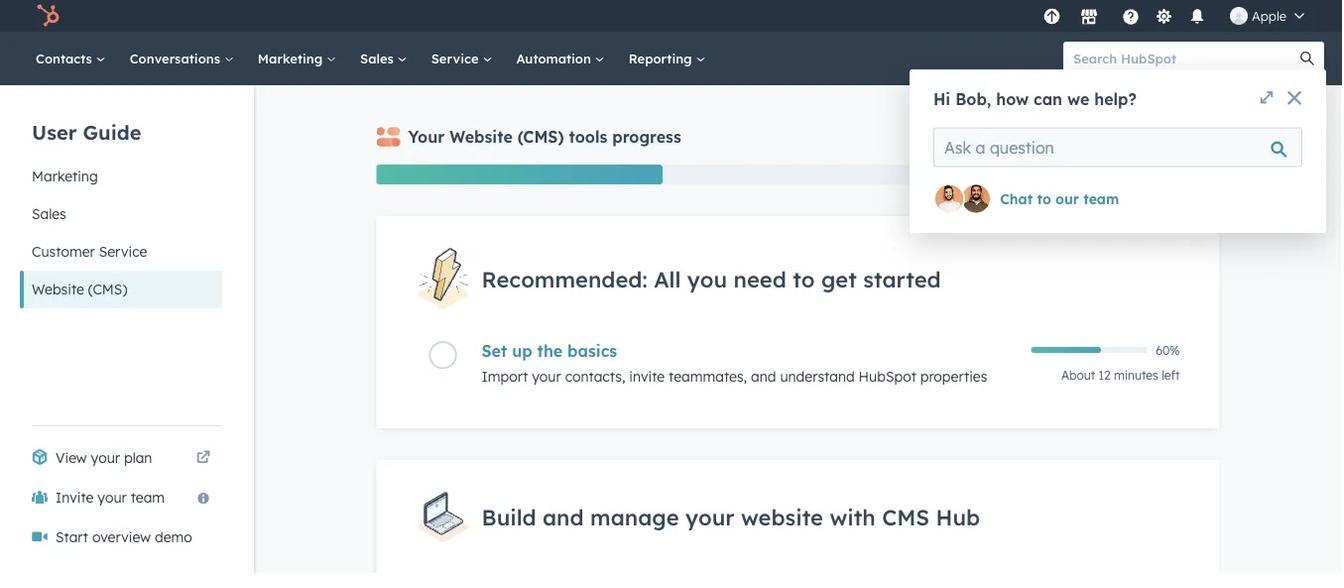 Task type: locate. For each thing, give the bounding box(es) containing it.
website up the 'your website (cms) tools progress' progress bar
[[450, 127, 513, 147]]

contacts
[[36, 50, 96, 66]]

0 horizontal spatial service
[[99, 243, 147, 261]]

(cms) up the 'your website (cms) tools progress' progress bar
[[518, 127, 564, 147]]

0 horizontal spatial and
[[543, 504, 584, 531]]

your left team
[[98, 489, 127, 507]]

website down the customer
[[32, 281, 84, 298]]

basics
[[568, 342, 617, 361]]

guide
[[83, 120, 141, 144]]

customer
[[32, 243, 95, 261]]

invite your team button
[[20, 478, 222, 518]]

0 horizontal spatial website
[[32, 281, 84, 298]]

1 horizontal spatial and
[[751, 368, 777, 386]]

and down set up the basics button
[[751, 368, 777, 386]]

[object object] complete progress bar
[[1032, 348, 1102, 354]]

teammates,
[[669, 368, 747, 386]]

1 horizontal spatial marketing
[[258, 50, 327, 66]]

notifications button
[[1181, 0, 1215, 32]]

all
[[654, 265, 681, 293]]

link opens in a new window image
[[196, 447, 210, 470], [196, 452, 210, 465]]

invite your team
[[56, 489, 165, 507]]

your inside button
[[98, 489, 127, 507]]

2 link opens in a new window image from the top
[[196, 452, 210, 465]]

build
[[482, 504, 536, 531]]

need
[[734, 265, 787, 293]]

1 horizontal spatial website
[[450, 127, 513, 147]]

your
[[532, 368, 561, 386], [91, 450, 120, 467], [98, 489, 127, 507], [686, 504, 735, 531]]

your
[[408, 127, 445, 147]]

60%
[[1156, 343, 1180, 358]]

1 horizontal spatial sales
[[360, 50, 398, 66]]

1 vertical spatial service
[[99, 243, 147, 261]]

help image
[[1122, 9, 1140, 27]]

contacts link
[[24, 32, 118, 85]]

(cms) down customer service button
[[88, 281, 127, 298]]

service right sales 'link'
[[431, 50, 483, 66]]

customer service button
[[20, 233, 222, 271]]

sales up the customer
[[32, 205, 66, 223]]

properties
[[921, 368, 988, 386]]

set up the basics import your contacts, invite teammates, and understand hubspot properties
[[482, 342, 988, 386]]

1 vertical spatial and
[[543, 504, 584, 531]]

user guide views element
[[20, 85, 222, 309]]

conversations link
[[118, 32, 246, 85]]

1 horizontal spatial service
[[431, 50, 483, 66]]

marketing left sales 'link'
[[258, 50, 327, 66]]

recommended: all you need to get started
[[482, 265, 941, 293]]

1 horizontal spatial (cms)
[[518, 127, 564, 147]]

cms
[[882, 504, 930, 531]]

0 vertical spatial marketing
[[258, 50, 327, 66]]

website (cms) button
[[20, 271, 222, 309]]

view your plan link
[[20, 439, 222, 478]]

0 vertical spatial sales
[[360, 50, 398, 66]]

progress
[[613, 127, 682, 147]]

your down the
[[532, 368, 561, 386]]

apple menu
[[1038, 0, 1319, 32]]

1 vertical spatial sales
[[32, 205, 66, 223]]

start overview demo
[[56, 529, 192, 546]]

and
[[751, 368, 777, 386], [543, 504, 584, 531]]

website
[[450, 127, 513, 147], [32, 281, 84, 298]]

user guide
[[32, 120, 141, 144]]

sales
[[360, 50, 398, 66], [32, 205, 66, 223]]

1 vertical spatial website
[[32, 281, 84, 298]]

website inside website (cms) button
[[32, 281, 84, 298]]

service down sales "button"
[[99, 243, 147, 261]]

service inside customer service button
[[99, 243, 147, 261]]

0 vertical spatial (cms)
[[518, 127, 564, 147]]

0 vertical spatial and
[[751, 368, 777, 386]]

marketing
[[258, 50, 327, 66], [32, 168, 98, 185]]

reporting link
[[617, 32, 718, 85]]

sales link
[[348, 32, 419, 85]]

user
[[32, 120, 77, 144]]

your left website at right
[[686, 504, 735, 531]]

1 vertical spatial (cms)
[[88, 281, 127, 298]]

marketing inside "link"
[[258, 50, 327, 66]]

set up the basics button
[[482, 342, 1020, 361]]

and inside the set up the basics import your contacts, invite teammates, and understand hubspot properties
[[751, 368, 777, 386]]

service
[[431, 50, 483, 66], [99, 243, 147, 261]]

0 horizontal spatial sales
[[32, 205, 66, 223]]

0 vertical spatial website
[[450, 127, 513, 147]]

marketplaces button
[[1069, 0, 1110, 32]]

0 horizontal spatial marketing
[[32, 168, 98, 185]]

automation
[[516, 50, 595, 66]]

Search HubSpot search field
[[1064, 42, 1307, 75]]

0 vertical spatial service
[[431, 50, 483, 66]]

1 link opens in a new window image from the top
[[196, 447, 210, 470]]

sales right marketing "link"
[[360, 50, 398, 66]]

start overview demo link
[[20, 518, 222, 558]]

apple
[[1252, 7, 1287, 24]]

1 vertical spatial marketing
[[32, 168, 98, 185]]

0 horizontal spatial (cms)
[[88, 281, 127, 298]]

customer service
[[32, 243, 147, 261]]

(cms)
[[518, 127, 564, 147], [88, 281, 127, 298]]

plan
[[124, 450, 152, 467]]

overview
[[92, 529, 151, 546]]

get
[[822, 265, 857, 293]]

marketing down user
[[32, 168, 98, 185]]

and right build
[[543, 504, 584, 531]]

understand
[[780, 368, 855, 386]]

about
[[1062, 368, 1096, 383]]



Task type: describe. For each thing, give the bounding box(es) containing it.
36%
[[1187, 165, 1220, 185]]

your left plan
[[91, 450, 120, 467]]

sales button
[[20, 196, 222, 233]]

help button
[[1114, 0, 1148, 32]]

your inside the set up the basics import your contacts, invite teammates, and understand hubspot properties
[[532, 368, 561, 386]]

sales inside 'link'
[[360, 50, 398, 66]]

tools
[[569, 127, 608, 147]]

you
[[688, 265, 727, 293]]

marketing inside button
[[32, 168, 98, 185]]

your website (cms) tools progress
[[408, 127, 682, 147]]

left
[[1162, 368, 1180, 383]]

hubspot image
[[36, 4, 60, 28]]

view your plan
[[56, 450, 152, 467]]

your website (cms) tools progress progress bar
[[377, 165, 663, 185]]

12
[[1099, 368, 1111, 383]]

import
[[482, 368, 528, 386]]

invite
[[56, 489, 94, 507]]

conversations
[[130, 50, 224, 66]]

view
[[56, 450, 87, 467]]

with
[[830, 504, 876, 531]]

about 12 minutes left
[[1062, 368, 1180, 383]]

marketplaces image
[[1081, 9, 1099, 27]]

recommended:
[[482, 265, 648, 293]]

sales inside "button"
[[32, 205, 66, 223]]

website (cms)
[[32, 281, 127, 298]]

demo
[[155, 529, 192, 546]]

hubspot
[[859, 368, 917, 386]]

team
[[131, 489, 165, 507]]

hub
[[936, 504, 981, 531]]

(cms) inside button
[[88, 281, 127, 298]]

search button
[[1291, 42, 1325, 75]]

upgrade link
[[1040, 5, 1065, 26]]

service inside service link
[[431, 50, 483, 66]]

to
[[793, 265, 815, 293]]

build and manage your website with cms hub
[[482, 504, 981, 531]]

minutes
[[1114, 368, 1159, 383]]

reporting
[[629, 50, 696, 66]]

automation link
[[505, 32, 617, 85]]

bob builder image
[[1231, 7, 1248, 25]]

marketing button
[[20, 158, 222, 196]]

upgrade image
[[1043, 8, 1061, 26]]

settings link
[[1152, 5, 1177, 26]]

set
[[482, 342, 507, 361]]

notifications image
[[1189, 9, 1207, 27]]

settings image
[[1156, 8, 1173, 26]]

manage
[[591, 504, 679, 531]]

website
[[741, 504, 824, 531]]

up
[[512, 342, 533, 361]]

marketing link
[[246, 32, 348, 85]]

search image
[[1301, 52, 1315, 65]]

contacts,
[[565, 368, 626, 386]]

the
[[537, 342, 563, 361]]

invite
[[629, 368, 665, 386]]

apple button
[[1219, 0, 1317, 32]]

start
[[56, 529, 88, 546]]

hubspot link
[[24, 4, 74, 28]]

service link
[[419, 32, 505, 85]]

started
[[864, 265, 941, 293]]



Task type: vqa. For each thing, say whether or not it's contained in the screenshot.
the "Automation"
yes



